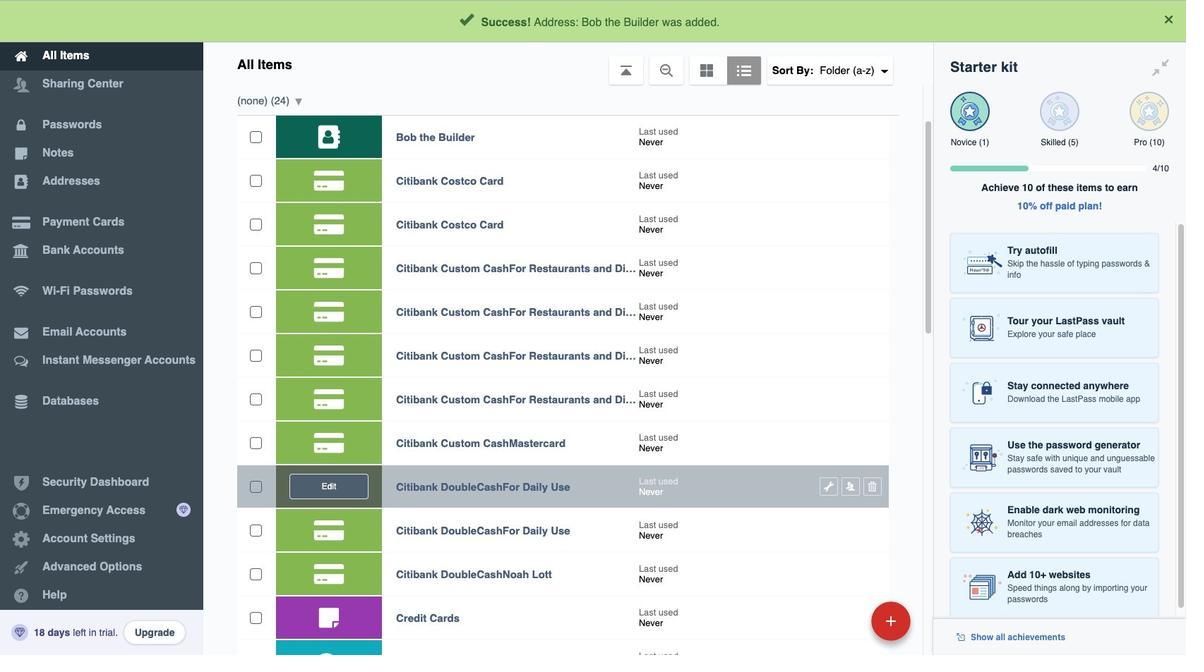 Task type: locate. For each thing, give the bounding box(es) containing it.
vault options navigation
[[203, 42, 933, 85]]

search my vault text field
[[340, 6, 904, 37]]

new item element
[[774, 602, 916, 642]]

main navigation navigation
[[0, 0, 203, 656]]

alert
[[0, 0, 1186, 42]]

Search search field
[[340, 6, 904, 37]]

new item navigation
[[774, 598, 919, 656]]



Task type: vqa. For each thing, say whether or not it's contained in the screenshot.
Search search field on the top of the page
yes



